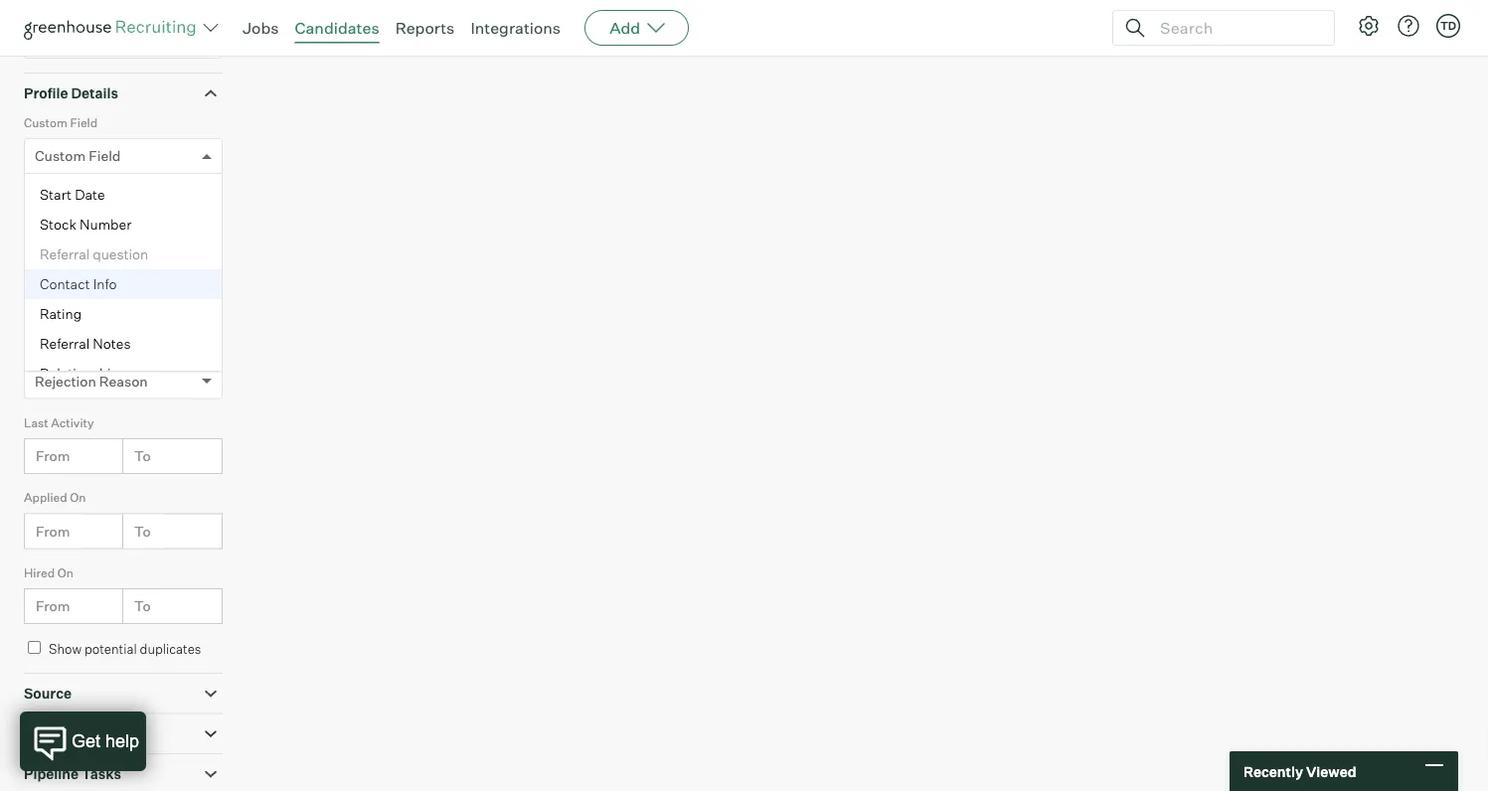 Task type: vqa. For each thing, say whether or not it's contained in the screenshot.
schedule in Designer (50) Interview to schedule for Technical Interview
no



Task type: describe. For each thing, give the bounding box(es) containing it.
info
[[93, 276, 117, 293]]

notes
[[93, 335, 131, 353]]

question
[[93, 246, 148, 263]]

Show potential duplicates checkbox
[[28, 642, 41, 655]]

jobs link
[[243, 18, 279, 38]]

1 vertical spatial status
[[35, 298, 77, 315]]

none field inside custom field element
[[35, 139, 40, 173]]

rating option
[[25, 300, 222, 329]]

viewed
[[1307, 763, 1357, 781]]

start option
[[25, 150, 222, 180]]

on for hired on
[[57, 566, 74, 581]]

referral notes
[[40, 335, 131, 353]]

to for last activity
[[134, 448, 151, 465]]

0 vertical spatial reason
[[79, 340, 121, 355]]

source
[[24, 686, 72, 703]]

potential
[[84, 642, 137, 658]]

0 vertical spatial field
[[70, 115, 98, 130]]

list box containing start
[[25, 0, 222, 508]]

td
[[1441, 19, 1457, 32]]

Search text field
[[1156, 13, 1317, 42]]

show potential duplicates
[[49, 642, 201, 658]]

custom field element
[[24, 0, 223, 508]]

tasks
[[82, 766, 121, 783]]

from for applied
[[36, 523, 70, 540]]

select a form
[[35, 32, 124, 49]]

last activity
[[24, 415, 94, 430]]

number
[[80, 216, 132, 233]]

rejection reason element
[[24, 338, 223, 413]]

referral question
[[40, 246, 148, 263]]

to for hired on
[[134, 598, 151, 615]]

start for start
[[40, 156, 72, 174]]

duplicates
[[140, 642, 201, 658]]

applied
[[24, 491, 67, 505]]

last
[[24, 415, 48, 430]]

td button
[[1437, 14, 1461, 38]]

1 vertical spatial custom field
[[35, 147, 121, 165]]

stock number
[[40, 216, 132, 233]]

referral for referral notes
[[40, 335, 90, 353]]

contact info
[[40, 276, 117, 293]]

1 vertical spatial candidate
[[35, 222, 102, 240]]

responsibility
[[24, 726, 121, 743]]

integrations link
[[471, 18, 561, 38]]

reports link
[[396, 18, 455, 38]]

jobs
[[243, 18, 279, 38]]

0 vertical spatial rejection
[[24, 340, 77, 355]]

1 vertical spatial custom
[[35, 147, 86, 165]]

show
[[49, 642, 82, 658]]

details
[[71, 85, 118, 102]]

start date
[[40, 186, 105, 204]]

0 vertical spatial candidate tag
[[24, 190, 105, 205]]

1 vertical spatial reason
[[99, 373, 148, 390]]

pipeline tasks
[[24, 766, 121, 783]]



Task type: locate. For each thing, give the bounding box(es) containing it.
1 vertical spatial on
[[57, 566, 74, 581]]

add
[[610, 18, 641, 38]]

reason
[[79, 340, 121, 355], [99, 373, 148, 390]]

rejection reason up 'relationship'
[[24, 340, 121, 355]]

2 to from the top
[[134, 523, 151, 540]]

custom field
[[24, 115, 98, 130], [35, 147, 121, 165]]

2 from from the top
[[36, 523, 70, 540]]

reason down referral notes option
[[99, 373, 148, 390]]

1 referral from the top
[[40, 246, 90, 263]]

contact
[[40, 276, 90, 293]]

hired
[[24, 566, 55, 581]]

td button
[[1433, 10, 1465, 42]]

candidate tag
[[24, 190, 105, 205], [35, 222, 129, 240]]

from down last activity
[[36, 448, 70, 465]]

0 vertical spatial custom
[[24, 115, 67, 130]]

rejection up last activity
[[35, 373, 96, 390]]

0 vertical spatial candidate
[[24, 190, 81, 205]]

0 vertical spatial status
[[24, 265, 60, 280]]

hired on
[[24, 566, 74, 581]]

select
[[35, 32, 76, 49]]

from down applied on
[[36, 523, 70, 540]]

applied on
[[24, 491, 86, 505]]

to for applied on
[[134, 523, 151, 540]]

rejection reason down the referral notes
[[35, 373, 148, 390]]

status
[[24, 265, 60, 280], [35, 298, 77, 315]]

recently viewed
[[1244, 763, 1357, 781]]

field down details
[[70, 115, 98, 130]]

status element
[[24, 263, 223, 338]]

profile details
[[24, 85, 118, 102]]

1 vertical spatial to
[[134, 523, 151, 540]]

greenhouse recruiting image
[[24, 16, 203, 40]]

pipeline
[[24, 766, 79, 783]]

to
[[134, 448, 151, 465], [134, 523, 151, 540], [134, 598, 151, 615]]

0 vertical spatial referral
[[40, 246, 90, 263]]

None field
[[35, 139, 40, 173]]

relationship option
[[25, 359, 222, 389]]

1 to from the top
[[134, 448, 151, 465]]

1 vertical spatial rejection reason
[[35, 373, 148, 390]]

relationship
[[40, 365, 119, 383]]

on right hired
[[57, 566, 74, 581]]

from for hired
[[36, 598, 70, 615]]

0 vertical spatial from
[[36, 448, 70, 465]]

tag up 'stock number'
[[84, 190, 105, 205]]

candidate up referral question
[[35, 222, 102, 240]]

candidates link
[[295, 18, 380, 38]]

candidates
[[295, 18, 380, 38]]

1 vertical spatial tag
[[105, 222, 129, 240]]

2 start from the top
[[40, 186, 72, 204]]

reports
[[396, 18, 455, 38]]

add button
[[585, 10, 689, 46]]

referral for referral question
[[40, 246, 90, 263]]

1 vertical spatial start
[[40, 186, 72, 204]]

integrations
[[471, 18, 561, 38]]

0 vertical spatial tag
[[84, 190, 105, 205]]

candidate tag up referral question
[[35, 222, 129, 240]]

candidate
[[24, 190, 81, 205], [35, 222, 102, 240]]

start
[[40, 156, 72, 174], [40, 186, 72, 204]]

2 vertical spatial to
[[134, 598, 151, 615]]

contact info option
[[25, 270, 222, 300]]

0 vertical spatial rejection reason
[[24, 340, 121, 355]]

list box
[[25, 0, 222, 508]]

rating
[[40, 306, 82, 323]]

form element
[[24, 0, 223, 73]]

referral up contact
[[40, 246, 90, 263]]

1 vertical spatial rejection
[[35, 373, 96, 390]]

1 start from the top
[[40, 156, 72, 174]]

candidate tag element
[[24, 188, 223, 263]]

start date option
[[25, 180, 222, 210]]

referral notes option
[[25, 329, 222, 359]]

0 vertical spatial start
[[40, 156, 72, 174]]

stock
[[40, 216, 77, 233]]

referral
[[40, 246, 90, 263], [40, 335, 90, 353]]

1 from from the top
[[36, 448, 70, 465]]

0 vertical spatial on
[[70, 491, 86, 505]]

field
[[70, 115, 98, 130], [89, 147, 121, 165]]

1 vertical spatial referral
[[40, 335, 90, 353]]

field up date
[[89, 147, 121, 165]]

from
[[36, 448, 70, 465], [36, 523, 70, 540], [36, 598, 70, 615]]

1 vertical spatial field
[[89, 147, 121, 165]]

0 vertical spatial to
[[134, 448, 151, 465]]

custom down "profile"
[[24, 115, 67, 130]]

referral down 'rating'
[[40, 335, 90, 353]]

form
[[89, 32, 124, 49]]

3 to from the top
[[134, 598, 151, 615]]

0 vertical spatial custom field
[[24, 115, 98, 130]]

3 from from the top
[[36, 598, 70, 615]]

tag
[[84, 190, 105, 205], [105, 222, 129, 240]]

start for start date
[[40, 186, 72, 204]]

1 vertical spatial from
[[36, 523, 70, 540]]

stock number option
[[25, 210, 222, 240]]

from for last
[[36, 448, 70, 465]]

activity
[[51, 415, 94, 430]]

on for applied on
[[70, 491, 86, 505]]

status down contact
[[35, 298, 77, 315]]

custom
[[24, 115, 67, 130], [35, 147, 86, 165]]

from down hired on
[[36, 598, 70, 615]]

start up stock
[[40, 186, 72, 204]]

custom up start date
[[35, 147, 86, 165]]

candidate up stock
[[24, 190, 81, 205]]

rejection down 'rating'
[[24, 340, 77, 355]]

custom field up start date
[[35, 147, 121, 165]]

a
[[79, 32, 86, 49]]

referral inside option
[[40, 335, 90, 353]]

candidate tag up stock
[[24, 190, 105, 205]]

1 vertical spatial candidate tag
[[35, 222, 129, 240]]

status up 'rating'
[[24, 265, 60, 280]]

reason up 'relationship'
[[79, 340, 121, 355]]

rejection
[[24, 340, 77, 355], [35, 373, 96, 390]]

on
[[70, 491, 86, 505], [57, 566, 74, 581]]

tag up 'question' at top left
[[105, 222, 129, 240]]

recently
[[1244, 763, 1304, 781]]

on right applied
[[70, 491, 86, 505]]

2 referral from the top
[[40, 335, 90, 353]]

date
[[75, 186, 105, 204]]

profile
[[24, 85, 68, 102]]

configure image
[[1358, 14, 1382, 38]]

start up start date
[[40, 156, 72, 174]]

custom field down profile details
[[24, 115, 98, 130]]

2 vertical spatial from
[[36, 598, 70, 615]]

rejection reason
[[24, 340, 121, 355], [35, 373, 148, 390]]



